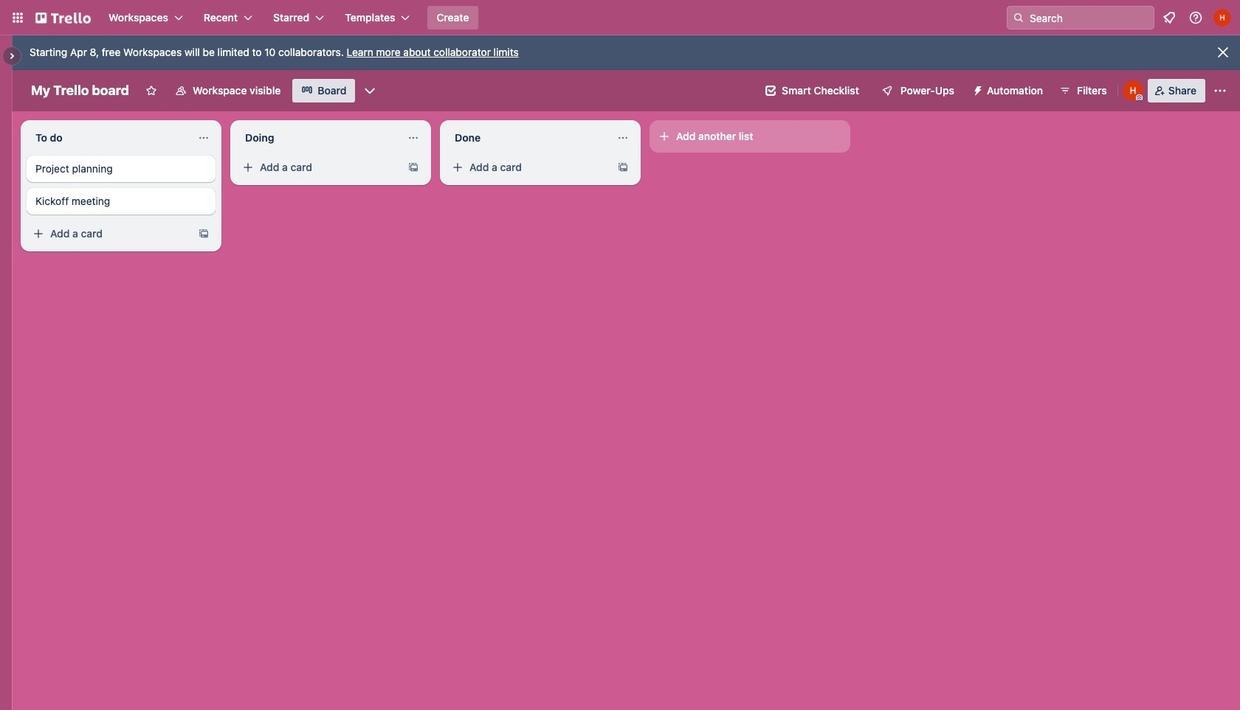 Task type: describe. For each thing, give the bounding box(es) containing it.
1 vertical spatial create from template… image
[[198, 228, 210, 240]]

this member is an admin of this board. image
[[1136, 94, 1143, 101]]

0 notifications image
[[1160, 9, 1178, 27]]

0 horizontal spatial howard (howard38800628) image
[[1123, 80, 1143, 101]]

Board name text field
[[24, 79, 137, 103]]

smart checklist icon image
[[766, 86, 776, 96]]

sm image
[[966, 79, 987, 100]]

primary element
[[0, 0, 1240, 35]]

back to home image
[[35, 6, 91, 30]]



Task type: vqa. For each thing, say whether or not it's contained in the screenshot.
"Show menu" "icon"
yes



Task type: locate. For each thing, give the bounding box(es) containing it.
star or unstar board image
[[145, 85, 157, 97]]

None text field
[[236, 126, 402, 150], [446, 126, 611, 150], [236, 126, 402, 150], [446, 126, 611, 150]]

open information menu image
[[1188, 10, 1203, 25]]

customize views image
[[363, 83, 378, 98]]

1 horizontal spatial howard (howard38800628) image
[[1214, 9, 1231, 27]]

0 horizontal spatial create from template… image
[[198, 228, 210, 240]]

0 vertical spatial howard (howard38800628) image
[[1214, 9, 1231, 27]]

search image
[[1013, 12, 1025, 24]]

howard (howard38800628) image inside primary 'element'
[[1214, 9, 1231, 27]]

1 vertical spatial howard (howard38800628) image
[[1123, 80, 1143, 101]]

create from template… image
[[617, 162, 629, 173]]

1 horizontal spatial create from template… image
[[407, 162, 419, 173]]

0 vertical spatial create from template… image
[[407, 162, 419, 173]]

show menu image
[[1213, 83, 1228, 98]]

howard (howard38800628) image
[[1214, 9, 1231, 27], [1123, 80, 1143, 101]]

Search field
[[1025, 7, 1154, 28]]

create from template… image
[[407, 162, 419, 173], [198, 228, 210, 240]]

None text field
[[27, 126, 192, 150]]



